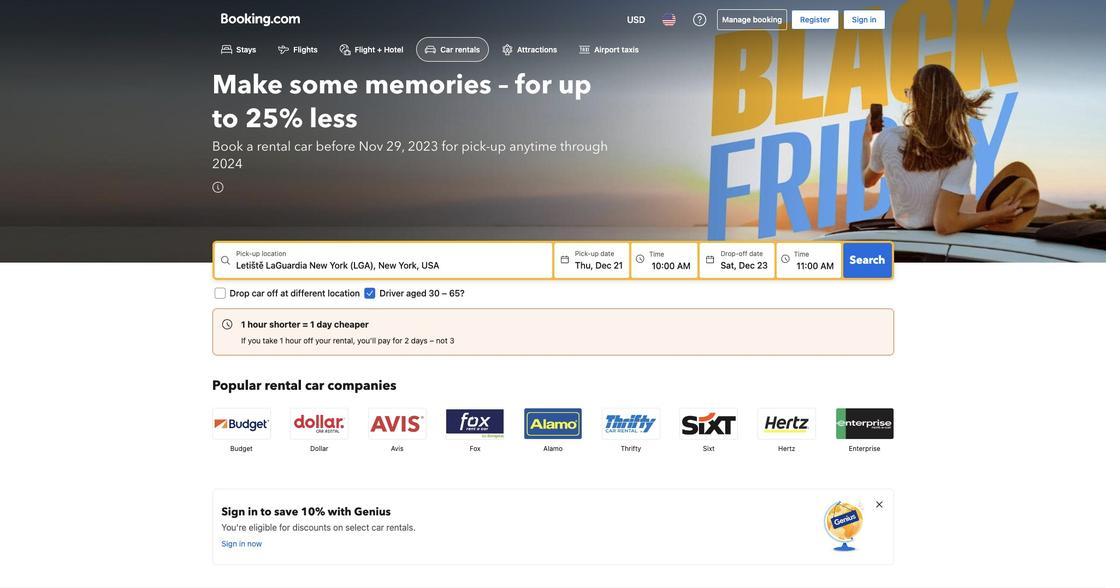 Task type: locate. For each thing, give the bounding box(es) containing it.
1 horizontal spatial location
[[328, 289, 360, 298]]

2 horizontal spatial –
[[498, 67, 509, 103]]

1 horizontal spatial to
[[261, 505, 272, 520]]

1 dec from the left
[[596, 261, 612, 271]]

rental right popular
[[265, 377, 302, 395]]

dec inside drop-off date sat, dec 23
[[739, 261, 755, 271]]

1
[[241, 320, 246, 330], [310, 320, 315, 330], [280, 336, 283, 345]]

2 vertical spatial off
[[303, 336, 313, 345]]

to up "book"
[[212, 101, 239, 137]]

hour down shorter
[[285, 336, 301, 345]]

thrifty logo image
[[602, 409, 660, 439]]

date inside 'pick-up date thu, dec 21'
[[601, 250, 614, 258]]

1 horizontal spatial hour
[[285, 336, 301, 345]]

to inside sign in to save 10% with genius you're eligible for discounts on select car rentals.
[[261, 505, 272, 520]]

to
[[212, 101, 239, 137], [261, 505, 272, 520]]

register
[[800, 15, 830, 24]]

airport
[[594, 45, 620, 54]]

pick-
[[236, 250, 252, 258], [575, 250, 591, 258]]

1 right = in the left of the page
[[310, 320, 315, 330]]

car rentals link
[[417, 37, 489, 62]]

2 vertical spatial in
[[239, 539, 245, 549]]

dec left 21
[[596, 261, 612, 271]]

for left 2
[[393, 336, 403, 345]]

taxis
[[622, 45, 639, 54]]

alamo logo image
[[525, 409, 582, 439]]

1 horizontal spatial –
[[442, 289, 447, 298]]

1 vertical spatial location
[[328, 289, 360, 298]]

car inside make some memories – for up to 25% less book a rental car before nov 29, 2023 for pick-up anytime through 2024
[[294, 138, 313, 156]]

1 horizontal spatial dec
[[739, 261, 755, 271]]

pick-
[[462, 138, 490, 156]]

date inside drop-off date sat, dec 23
[[749, 250, 763, 258]]

sign up you're
[[222, 505, 245, 520]]

– down attractions 'link'
[[498, 67, 509, 103]]

date up 21
[[601, 250, 614, 258]]

0 horizontal spatial –
[[430, 336, 434, 345]]

rentals
[[455, 45, 480, 54]]

alamo
[[544, 445, 563, 453]]

0 horizontal spatial in
[[239, 539, 245, 549]]

sign inside sign in to save 10% with genius you're eligible for discounts on select car rentals.
[[222, 505, 245, 520]]

1 up if
[[241, 320, 246, 330]]

2 horizontal spatial 1
[[310, 320, 315, 330]]

– left not
[[430, 336, 434, 345]]

1 horizontal spatial pick-
[[575, 250, 591, 258]]

to inside make some memories – for up to 25% less book a rental car before nov 29, 2023 for pick-up anytime through 2024
[[212, 101, 239, 137]]

10%
[[301, 505, 325, 520]]

0 vertical spatial –
[[498, 67, 509, 103]]

1 horizontal spatial date
[[749, 250, 763, 258]]

for down 'save'
[[279, 523, 290, 533]]

pick- up drop
[[236, 250, 252, 258]]

0 horizontal spatial hour
[[248, 320, 267, 330]]

days
[[411, 336, 428, 345]]

for left pick-
[[442, 138, 458, 156]]

car inside sign in to save 10% with genius you're eligible for discounts on select car rentals.
[[372, 523, 384, 533]]

genius
[[354, 505, 391, 520]]

off
[[739, 250, 748, 258], [267, 289, 278, 298], [303, 336, 313, 345]]

sign for now
[[222, 539, 237, 549]]

make some memories – for up to 25% less book a rental car before nov 29, 2023 for pick-up anytime through 2024
[[212, 67, 608, 173]]

date up 23
[[749, 250, 763, 258]]

aged
[[406, 289, 427, 298]]

=
[[303, 320, 308, 330]]

usd
[[627, 15, 645, 25]]

drop car off at different location
[[230, 289, 360, 298]]

flight + hotel link
[[331, 37, 412, 62]]

fox logo image
[[447, 409, 504, 439]]

less
[[309, 101, 358, 137]]

1 vertical spatial off
[[267, 289, 278, 298]]

0 horizontal spatial date
[[601, 250, 614, 258]]

at
[[281, 289, 288, 298]]

rental,
[[333, 336, 355, 345]]

budget logo image
[[213, 409, 270, 439]]

0 vertical spatial off
[[739, 250, 748, 258]]

shorter
[[269, 320, 300, 330]]

dec
[[596, 261, 612, 271], [739, 261, 755, 271]]

21
[[614, 261, 623, 271]]

2 pick- from the left
[[575, 250, 591, 258]]

– inside make some memories – for up to 25% less book a rental car before nov 29, 2023 for pick-up anytime through 2024
[[498, 67, 509, 103]]

date for 23
[[749, 250, 763, 258]]

2 date from the left
[[749, 250, 763, 258]]

make
[[212, 67, 283, 103]]

25%
[[245, 101, 303, 137]]

0 vertical spatial in
[[870, 15, 877, 24]]

0 horizontal spatial pick-
[[236, 250, 252, 258]]

car right drop
[[252, 289, 265, 298]]

sign in now link
[[222, 539, 416, 550]]

date
[[601, 250, 614, 258], [749, 250, 763, 258]]

2 dec from the left
[[739, 261, 755, 271]]

pick- inside 'pick-up date thu, dec 21'
[[575, 250, 591, 258]]

car
[[441, 45, 453, 54]]

location up at
[[262, 250, 286, 258]]

popular rental car companies
[[212, 377, 397, 395]]

location up cheaper
[[328, 289, 360, 298]]

sign
[[852, 15, 868, 24], [222, 505, 245, 520], [222, 539, 237, 549]]

attractions
[[517, 45, 557, 54]]

in inside sign in to save 10% with genius you're eligible for discounts on select car rentals.
[[248, 505, 258, 520]]

hour up you
[[248, 320, 267, 330]]

flights
[[293, 45, 318, 54]]

in
[[870, 15, 877, 24], [248, 505, 258, 520], [239, 539, 245, 549]]

1 vertical spatial sign
[[222, 505, 245, 520]]

to up eligible at the bottom of the page
[[261, 505, 272, 520]]

1 horizontal spatial 1
[[280, 336, 283, 345]]

sixt logo image
[[680, 409, 738, 439]]

pick- up the "thu,"
[[575, 250, 591, 258]]

0 vertical spatial to
[[212, 101, 239, 137]]

dec inside 'pick-up date thu, dec 21'
[[596, 261, 612, 271]]

search button
[[843, 243, 892, 278]]

avis logo image
[[369, 409, 426, 439]]

up
[[558, 67, 592, 103], [490, 138, 506, 156], [252, 250, 260, 258], [591, 250, 599, 258]]

up inside 'pick-up date thu, dec 21'
[[591, 250, 599, 258]]

0 vertical spatial rental
[[257, 138, 291, 156]]

pick-up location
[[236, 250, 286, 258]]

1 pick- from the left
[[236, 250, 252, 258]]

in for now
[[239, 539, 245, 549]]

car down genius
[[372, 523, 384, 533]]

rental
[[257, 138, 291, 156], [265, 377, 302, 395]]

dec left 23
[[739, 261, 755, 271]]

search
[[850, 253, 885, 268]]

1 vertical spatial to
[[261, 505, 272, 520]]

1 vertical spatial –
[[442, 289, 447, 298]]

not
[[436, 336, 448, 345]]

1 horizontal spatial off
[[303, 336, 313, 345]]

car
[[294, 138, 313, 156], [252, 289, 265, 298], [305, 377, 324, 395], [372, 523, 384, 533]]

2 vertical spatial –
[[430, 336, 434, 345]]

see terms and conditions for more information image
[[212, 182, 223, 193], [212, 182, 223, 193]]

0 horizontal spatial location
[[262, 250, 286, 258]]

in for to
[[248, 505, 258, 520]]

thu,
[[575, 261, 593, 271]]

booking
[[753, 15, 782, 24]]

Pick-up location field
[[236, 259, 552, 272]]

thrifty
[[621, 445, 641, 453]]

sign down you're
[[222, 539, 237, 549]]

save
[[274, 505, 298, 520]]

30
[[429, 289, 440, 298]]

rental right a
[[257, 138, 291, 156]]

1 right 'take'
[[280, 336, 283, 345]]

0 horizontal spatial dec
[[596, 261, 612, 271]]

companies
[[328, 377, 397, 395]]

1 vertical spatial in
[[248, 505, 258, 520]]

2 horizontal spatial off
[[739, 250, 748, 258]]

avis
[[391, 445, 404, 453]]

0 horizontal spatial 1
[[241, 320, 246, 330]]

2 horizontal spatial in
[[870, 15, 877, 24]]

hertz
[[778, 445, 796, 453]]

for down attractions
[[515, 67, 552, 103]]

0 horizontal spatial to
[[212, 101, 239, 137]]

1 vertical spatial rental
[[265, 377, 302, 395]]

–
[[498, 67, 509, 103], [442, 289, 447, 298], [430, 336, 434, 345]]

car up dollar logo
[[305, 377, 324, 395]]

0 vertical spatial location
[[262, 250, 286, 258]]

sign right register
[[852, 15, 868, 24]]

1 date from the left
[[601, 250, 614, 258]]

car rentals
[[441, 45, 480, 54]]

1 horizontal spatial in
[[248, 505, 258, 520]]

nov
[[359, 138, 383, 156]]

sign in now
[[222, 539, 262, 549]]

stays
[[236, 45, 256, 54]]

– right 30
[[442, 289, 447, 298]]

dollar logo image
[[291, 409, 348, 439]]

car left before
[[294, 138, 313, 156]]

2 vertical spatial sign
[[222, 539, 237, 549]]

dec for 21
[[596, 261, 612, 271]]

0 vertical spatial hour
[[248, 320, 267, 330]]



Task type: describe. For each thing, give the bounding box(es) containing it.
before
[[316, 138, 355, 156]]

+
[[377, 45, 382, 54]]

some
[[289, 67, 358, 103]]

day
[[317, 320, 332, 330]]

drop-off date sat, dec 23
[[721, 250, 768, 271]]

dollar
[[310, 445, 328, 453]]

pay
[[378, 336, 391, 345]]

– for 65?
[[442, 289, 447, 298]]

3
[[450, 336, 455, 345]]

manage
[[722, 15, 751, 24]]

airport taxis
[[594, 45, 639, 54]]

sign in
[[852, 15, 877, 24]]

popular
[[212, 377, 261, 395]]

sixt
[[703, 445, 715, 453]]

book
[[212, 138, 243, 156]]

2024
[[212, 155, 243, 173]]

enterprise
[[849, 445, 881, 453]]

– for for
[[498, 67, 509, 103]]

2023
[[408, 138, 438, 156]]

your
[[315, 336, 331, 345]]

sign in link
[[843, 10, 885, 30]]

booking.com online hotel reservations image
[[221, 13, 300, 26]]

hertz logo image
[[758, 409, 816, 439]]

take
[[263, 336, 278, 345]]

usd button
[[621, 7, 652, 33]]

you'll
[[357, 336, 376, 345]]

you
[[248, 336, 261, 345]]

flight + hotel
[[355, 45, 403, 54]]

if
[[241, 336, 246, 345]]

eligible
[[249, 523, 277, 533]]

2
[[405, 336, 409, 345]]

dec for 23
[[739, 261, 755, 271]]

flight
[[355, 45, 375, 54]]

you're
[[222, 523, 247, 533]]

if you take 1 hour  off your rental, you'll pay for 2 days – not 3
[[241, 336, 455, 345]]

stays link
[[212, 37, 265, 62]]

fox
[[470, 445, 481, 453]]

sign for to
[[222, 505, 245, 520]]

rental inside make some memories – for up to 25% less book a rental car before nov 29, 2023 for pick-up anytime through 2024
[[257, 138, 291, 156]]

flights link
[[269, 37, 326, 62]]

driver
[[380, 289, 404, 298]]

cheaper
[[334, 320, 369, 330]]

date for 21
[[601, 250, 614, 258]]

pick- for pick-up location
[[236, 250, 252, 258]]

select
[[345, 523, 369, 533]]

pick- for pick-up date thu, dec 21
[[575, 250, 591, 258]]

now
[[247, 539, 262, 549]]

drop
[[230, 289, 250, 298]]

memories
[[365, 67, 492, 103]]

rentals.
[[386, 523, 416, 533]]

0 vertical spatial sign
[[852, 15, 868, 24]]

sign in to save 10% with genius you're eligible for discounts on select car rentals.
[[222, 505, 416, 533]]

manage booking link
[[718, 9, 787, 30]]

with
[[328, 505, 351, 520]]

different
[[291, 289, 326, 298]]

sat,
[[721, 261, 737, 271]]

on
[[333, 523, 343, 533]]

airport taxis link
[[570, 37, 648, 62]]

pick-up date thu, dec 21
[[575, 250, 623, 271]]

driver aged 30 – 65?
[[380, 289, 465, 298]]

off inside drop-off date sat, dec 23
[[739, 250, 748, 258]]

through
[[560, 138, 608, 156]]

drop-
[[721, 250, 739, 258]]

0 horizontal spatial off
[[267, 289, 278, 298]]

hotel
[[384, 45, 403, 54]]

65?
[[449, 289, 465, 298]]

1 hour  shorter = 1 day cheaper
[[241, 320, 369, 330]]

budget
[[230, 445, 253, 453]]

manage booking
[[722, 15, 782, 24]]

discounts
[[292, 523, 331, 533]]

attractions link
[[493, 37, 566, 62]]

1 vertical spatial hour
[[285, 336, 301, 345]]

anytime
[[510, 138, 557, 156]]

register link
[[792, 10, 839, 30]]

for inside sign in to save 10% with genius you're eligible for discounts on select car rentals.
[[279, 523, 290, 533]]

enterprise logo image
[[836, 409, 894, 439]]

a
[[247, 138, 254, 156]]

29,
[[386, 138, 405, 156]]



Task type: vqa. For each thing, say whether or not it's contained in the screenshot.
the where
no



